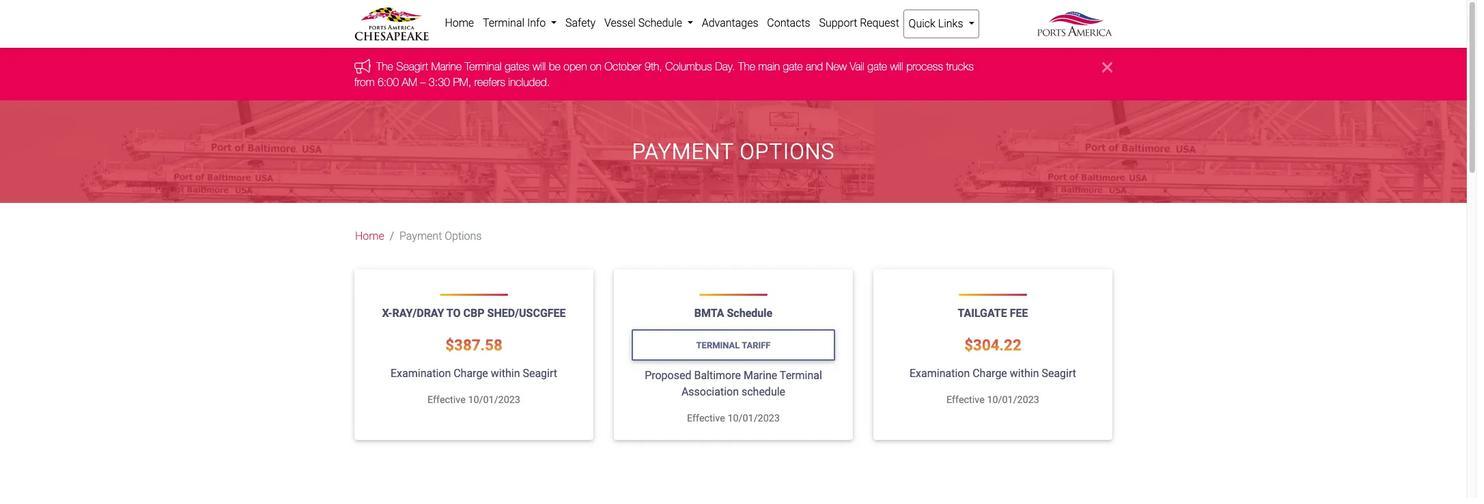 Task type: locate. For each thing, give the bounding box(es) containing it.
10/01/2023
[[468, 394, 521, 406], [988, 394, 1040, 406], [728, 413, 780, 424]]

1 horizontal spatial schedule
[[727, 307, 773, 320]]

0 horizontal spatial examination
[[391, 367, 451, 380]]

request
[[860, 16, 900, 29]]

1 vertical spatial home
[[355, 230, 385, 243]]

charge down $304.22
[[973, 367, 1008, 380]]

effective 10/01/2023 down $387.58
[[428, 394, 521, 406]]

marine
[[431, 60, 462, 73], [744, 369, 778, 382]]

examination down the ray/dray
[[391, 367, 451, 380]]

baltimore
[[694, 369, 741, 382]]

payment options
[[632, 139, 835, 165], [400, 230, 482, 243]]

examination charge within seagirt
[[391, 367, 558, 380], [910, 367, 1077, 380]]

am
[[402, 76, 417, 88]]

charge
[[454, 367, 488, 380], [973, 367, 1008, 380]]

the
[[376, 60, 393, 73], [739, 60, 756, 73]]

home link
[[441, 10, 479, 37], [355, 228, 385, 245]]

0 vertical spatial payment
[[632, 139, 734, 165]]

0 horizontal spatial effective
[[428, 394, 466, 406]]

terminal up baltimore
[[697, 340, 740, 350]]

1 horizontal spatial effective
[[687, 413, 726, 424]]

2 within from the left
[[1010, 367, 1040, 380]]

effective 10/01/2023 for $387.58
[[428, 394, 521, 406]]

1 horizontal spatial examination
[[910, 367, 970, 380]]

0 horizontal spatial charge
[[454, 367, 488, 380]]

examination down $304.22
[[910, 367, 970, 380]]

gates
[[505, 60, 530, 73]]

0 vertical spatial schedule
[[639, 16, 683, 29]]

marine up schedule
[[744, 369, 778, 382]]

effective
[[428, 394, 466, 406], [947, 394, 985, 406], [687, 413, 726, 424]]

advantages link
[[698, 10, 763, 37]]

contacts link
[[763, 10, 815, 37]]

within
[[491, 367, 520, 380], [1010, 367, 1040, 380]]

0 vertical spatial home
[[445, 16, 474, 29]]

1 horizontal spatial home
[[445, 16, 474, 29]]

2 will from the left
[[891, 60, 904, 73]]

0 horizontal spatial schedule
[[639, 16, 683, 29]]

will left be
[[533, 60, 546, 73]]

1 horizontal spatial payment options
[[632, 139, 835, 165]]

0 horizontal spatial options
[[445, 230, 482, 243]]

1 horizontal spatial will
[[891, 60, 904, 73]]

effective down association
[[687, 413, 726, 424]]

terminal up schedule
[[780, 369, 823, 382]]

the seagirt marine terminal gates will be open on october 9th, columbus day. the main gate and new vail gate will process trucks from 6:00 am – 3:30 pm, reefers included.
[[355, 60, 974, 88]]

reefers
[[475, 76, 506, 88]]

0 horizontal spatial home
[[355, 230, 385, 243]]

10/01/2023 down $387.58
[[468, 394, 521, 406]]

0 horizontal spatial home link
[[355, 228, 385, 245]]

options
[[740, 139, 835, 165], [445, 230, 482, 243]]

effective 10/01/2023 down $304.22
[[947, 394, 1040, 406]]

1 horizontal spatial payment
[[632, 139, 734, 165]]

examination charge within seagirt for $387.58
[[391, 367, 558, 380]]

marine inside 'proposed baltimore marine  terminal association schedule'
[[744, 369, 778, 382]]

2 examination from the left
[[910, 367, 970, 380]]

1 horizontal spatial marine
[[744, 369, 778, 382]]

will left process
[[891, 60, 904, 73]]

0 horizontal spatial 10/01/2023
[[468, 394, 521, 406]]

on
[[590, 60, 602, 73]]

1 vertical spatial payment
[[400, 230, 442, 243]]

0 vertical spatial payment options
[[632, 139, 835, 165]]

1 vertical spatial marine
[[744, 369, 778, 382]]

marine up 3:30
[[431, 60, 462, 73]]

association
[[682, 385, 739, 398]]

links
[[939, 17, 964, 30]]

0 horizontal spatial gate
[[783, 60, 803, 73]]

examination charge within seagirt down $304.22
[[910, 367, 1077, 380]]

terminal info link
[[479, 10, 561, 37]]

1 horizontal spatial home link
[[441, 10, 479, 37]]

effective 10/01/2023 for $304.22
[[947, 394, 1040, 406]]

1 horizontal spatial charge
[[973, 367, 1008, 380]]

1 vertical spatial schedule
[[727, 307, 773, 320]]

2 horizontal spatial 10/01/2023
[[988, 394, 1040, 406]]

terminal tariff link
[[632, 330, 836, 361]]

1 horizontal spatial gate
[[868, 60, 888, 73]]

1 horizontal spatial the
[[739, 60, 756, 73]]

bullhorn image
[[355, 59, 376, 74]]

terminal left info
[[483, 16, 525, 29]]

examination
[[391, 367, 451, 380], [910, 367, 970, 380]]

1 will from the left
[[533, 60, 546, 73]]

0 horizontal spatial seagirt
[[397, 60, 428, 73]]

0 horizontal spatial will
[[533, 60, 546, 73]]

effective for $304.22
[[947, 394, 985, 406]]

1 the from the left
[[376, 60, 393, 73]]

10/01/2023 down schedule
[[728, 413, 780, 424]]

proposed baltimore marine  terminal association schedule
[[645, 369, 823, 398]]

2 examination charge within seagirt from the left
[[910, 367, 1077, 380]]

seagirt
[[397, 60, 428, 73], [523, 367, 558, 380], [1042, 367, 1077, 380]]

0 horizontal spatial the
[[376, 60, 393, 73]]

vessel schedule link
[[600, 10, 698, 37]]

1 horizontal spatial seagirt
[[523, 367, 558, 380]]

cbp
[[464, 307, 485, 320]]

within down $387.58
[[491, 367, 520, 380]]

terminal
[[483, 16, 525, 29], [465, 60, 502, 73], [697, 340, 740, 350], [780, 369, 823, 382]]

gate left and on the top
[[783, 60, 803, 73]]

shed/uscgfee
[[488, 307, 566, 320]]

schedule right vessel
[[639, 16, 683, 29]]

2 horizontal spatial seagirt
[[1042, 367, 1077, 380]]

gate
[[783, 60, 803, 73], [868, 60, 888, 73]]

ray/dray
[[393, 307, 444, 320]]

marine inside the seagirt marine terminal gates will be open on october 9th, columbus day. the main gate and new vail gate will process trucks from 6:00 am – 3:30 pm, reefers included.
[[431, 60, 462, 73]]

1 charge from the left
[[454, 367, 488, 380]]

within for $387.58
[[491, 367, 520, 380]]

effective 10/01/2023 down 'proposed baltimore marine  terminal association schedule'
[[687, 413, 780, 424]]

within down $304.22
[[1010, 367, 1040, 380]]

the up 6:00
[[376, 60, 393, 73]]

to
[[447, 307, 461, 320]]

2 charge from the left
[[973, 367, 1008, 380]]

1 horizontal spatial within
[[1010, 367, 1040, 380]]

support request
[[820, 16, 900, 29]]

1 horizontal spatial options
[[740, 139, 835, 165]]

terminal info
[[483, 16, 549, 29]]

1 examination charge within seagirt from the left
[[391, 367, 558, 380]]

pm,
[[453, 76, 472, 88]]

new
[[826, 60, 847, 73]]

10/01/2023 down $304.22
[[988, 394, 1040, 406]]

examination for $387.58
[[391, 367, 451, 380]]

effective down $304.22
[[947, 394, 985, 406]]

gate right vail
[[868, 60, 888, 73]]

payment
[[632, 139, 734, 165], [400, 230, 442, 243]]

1 within from the left
[[491, 367, 520, 380]]

home for top home link
[[445, 16, 474, 29]]

within for $304.22
[[1010, 367, 1040, 380]]

1 vertical spatial options
[[445, 230, 482, 243]]

tailgate fee
[[958, 307, 1029, 320]]

the right day. on the top of the page
[[739, 60, 756, 73]]

schedule inside vessel schedule link
[[639, 16, 683, 29]]

2 horizontal spatial effective 10/01/2023
[[947, 394, 1040, 406]]

home
[[445, 16, 474, 29], [355, 230, 385, 243]]

1 vertical spatial home link
[[355, 228, 385, 245]]

day.
[[716, 60, 736, 73]]

schedule
[[639, 16, 683, 29], [727, 307, 773, 320]]

schedule up tariff
[[727, 307, 773, 320]]

effective down $387.58
[[428, 394, 466, 406]]

will
[[533, 60, 546, 73], [891, 60, 904, 73]]

1 examination from the left
[[391, 367, 451, 380]]

2 horizontal spatial effective
[[947, 394, 985, 406]]

0 horizontal spatial within
[[491, 367, 520, 380]]

effective 10/01/2023
[[428, 394, 521, 406], [947, 394, 1040, 406], [687, 413, 780, 424]]

0 horizontal spatial marine
[[431, 60, 462, 73]]

6:00
[[378, 76, 399, 88]]

0 vertical spatial options
[[740, 139, 835, 165]]

be
[[549, 60, 561, 73]]

the seagirt marine terminal gates will be open on october 9th, columbus day. the main gate and new vail gate will process trucks from 6:00 am – 3:30 pm, reefers included. alert
[[0, 48, 1468, 101]]

2 the from the left
[[739, 60, 756, 73]]

main
[[759, 60, 780, 73]]

1 horizontal spatial examination charge within seagirt
[[910, 367, 1077, 380]]

0 vertical spatial marine
[[431, 60, 462, 73]]

0 horizontal spatial effective 10/01/2023
[[428, 394, 521, 406]]

charge down $387.58
[[454, 367, 488, 380]]

2 gate from the left
[[868, 60, 888, 73]]

examination charge within seagirt down $387.58
[[391, 367, 558, 380]]

terminal inside the seagirt marine terminal gates will be open on october 9th, columbus day. the main gate and new vail gate will process trucks from 6:00 am – 3:30 pm, reefers included.
[[465, 60, 502, 73]]

support
[[820, 16, 858, 29]]

examination for $304.22
[[910, 367, 970, 380]]

3:30
[[429, 76, 450, 88]]

0 horizontal spatial payment options
[[400, 230, 482, 243]]

terminal inside "link"
[[697, 340, 740, 350]]

0 horizontal spatial examination charge within seagirt
[[391, 367, 558, 380]]

terminal up the reefers
[[465, 60, 502, 73]]



Task type: describe. For each thing, give the bounding box(es) containing it.
advantages
[[702, 16, 759, 29]]

tariff
[[742, 340, 771, 350]]

terminal inside 'proposed baltimore marine  terminal association schedule'
[[780, 369, 823, 382]]

marine for baltimore
[[744, 369, 778, 382]]

the seagirt marine terminal gates will be open on october 9th, columbus day. the main gate and new vail gate will process trucks from 6:00 am – 3:30 pm, reefers included. link
[[355, 60, 974, 88]]

vail
[[850, 60, 865, 73]]

–
[[420, 76, 426, 88]]

seagirt for $387.58
[[523, 367, 558, 380]]

vessel schedule
[[605, 16, 685, 29]]

and
[[806, 60, 823, 73]]

1 gate from the left
[[783, 60, 803, 73]]

x-ray/dray to cbp shed/uscgfee
[[382, 307, 566, 320]]

examination charge within seagirt for $304.22
[[910, 367, 1077, 380]]

safety
[[566, 16, 596, 29]]

terminal tariff
[[697, 340, 771, 350]]

schedule for vessel schedule
[[639, 16, 683, 29]]

columbus
[[666, 60, 712, 73]]

marine for seagirt
[[431, 60, 462, 73]]

quick
[[909, 17, 936, 30]]

$304.22
[[965, 336, 1022, 354]]

bmta
[[695, 307, 725, 320]]

schedule
[[742, 385, 786, 398]]

effective for $387.58
[[428, 394, 466, 406]]

proposed
[[645, 369, 692, 382]]

10/01/2023 for $304.22
[[988, 394, 1040, 406]]

vessel
[[605, 16, 636, 29]]

charge for $387.58
[[454, 367, 488, 380]]

1 vertical spatial payment options
[[400, 230, 482, 243]]

included.
[[509, 76, 550, 88]]

fee
[[1010, 307, 1029, 320]]

1 horizontal spatial 10/01/2023
[[728, 413, 780, 424]]

trucks
[[947, 60, 974, 73]]

quick links
[[909, 17, 966, 30]]

0 horizontal spatial payment
[[400, 230, 442, 243]]

close image
[[1103, 59, 1113, 75]]

0 vertical spatial home link
[[441, 10, 479, 37]]

open
[[564, 60, 587, 73]]

x-
[[382, 307, 393, 320]]

safety link
[[561, 10, 600, 37]]

home for the bottommost home link
[[355, 230, 385, 243]]

$387.58
[[446, 336, 503, 354]]

1 horizontal spatial effective 10/01/2023
[[687, 413, 780, 424]]

support request link
[[815, 10, 904, 37]]

october
[[605, 60, 642, 73]]

quick links link
[[904, 10, 980, 38]]

process
[[907, 60, 944, 73]]

schedule for bmta schedule
[[727, 307, 773, 320]]

9th,
[[645, 60, 663, 73]]

10/01/2023 for $387.58
[[468, 394, 521, 406]]

info
[[527, 16, 546, 29]]

seagirt inside the seagirt marine terminal gates will be open on october 9th, columbus day. the main gate and new vail gate will process trucks from 6:00 am – 3:30 pm, reefers included.
[[397, 60, 428, 73]]

contacts
[[768, 16, 811, 29]]

bmta schedule
[[695, 307, 773, 320]]

charge for $304.22
[[973, 367, 1008, 380]]

from
[[355, 76, 375, 88]]

seagirt for $304.22
[[1042, 367, 1077, 380]]

tailgate
[[958, 307, 1008, 320]]



Task type: vqa. For each thing, say whether or not it's contained in the screenshot.
the rightmost Payment
yes



